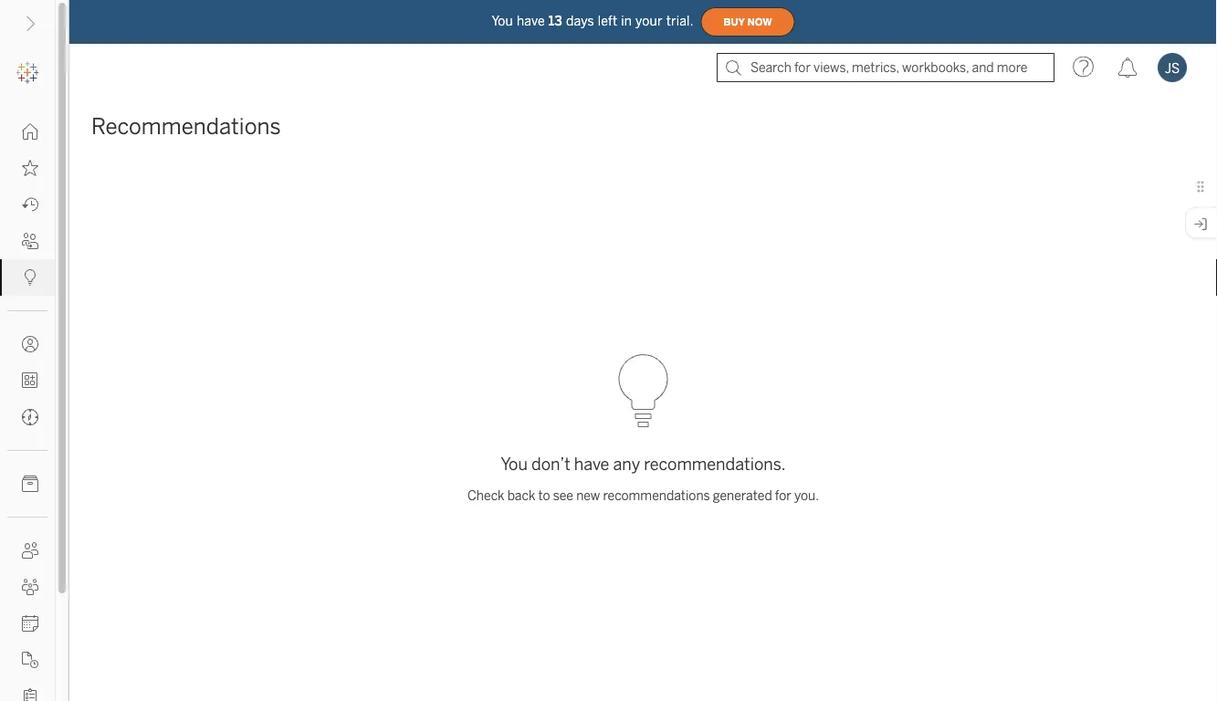 Task type: describe. For each thing, give the bounding box(es) containing it.
you have 13 days left in your trial.
[[492, 13, 694, 29]]

see
[[553, 488, 574, 503]]

buy now
[[724, 16, 772, 28]]

you for you don't have any recommendations.
[[501, 455, 528, 474]]

your
[[636, 13, 663, 29]]

recommendations.
[[644, 455, 786, 474]]

trial.
[[666, 13, 694, 29]]

you for you have 13 days left in your trial.
[[492, 13, 513, 29]]

buy now button
[[701, 7, 795, 37]]

0 horizontal spatial have
[[517, 13, 545, 29]]

you.
[[795, 488, 819, 503]]

for
[[775, 488, 792, 503]]

recommendations
[[603, 488, 710, 503]]

13
[[549, 13, 563, 29]]

you don't have any recommendations.
[[501, 455, 786, 474]]

any
[[613, 455, 640, 474]]

1 vertical spatial have
[[574, 455, 610, 474]]

main navigation. press the up and down arrow keys to access links. element
[[0, 113, 55, 701]]



Task type: vqa. For each thing, say whether or not it's contained in the screenshot.
'Schedules' LINK
no



Task type: locate. For each thing, give the bounding box(es) containing it.
left
[[598, 13, 618, 29]]

buy
[[724, 16, 745, 28]]

days
[[566, 13, 594, 29]]

check back to see new recommendations generated for you.
[[468, 488, 819, 503]]

to
[[538, 488, 550, 503]]

new
[[576, 488, 600, 503]]

0 vertical spatial you
[[492, 13, 513, 29]]

have up new
[[574, 455, 610, 474]]

navigation panel element
[[0, 55, 55, 701]]

1 horizontal spatial have
[[574, 455, 610, 474]]

generated
[[713, 488, 772, 503]]

have
[[517, 13, 545, 29], [574, 455, 610, 474]]

in
[[621, 13, 632, 29]]

Search for views, metrics, workbooks, and more text field
[[717, 53, 1055, 82]]

recommendations
[[91, 114, 281, 140]]

have left 13
[[517, 13, 545, 29]]

don't
[[531, 455, 571, 474]]

now
[[748, 16, 772, 28]]

back
[[507, 488, 535, 503]]

you left 13
[[492, 13, 513, 29]]

1 vertical spatial you
[[501, 455, 528, 474]]

you
[[492, 13, 513, 29], [501, 455, 528, 474]]

check
[[468, 488, 505, 503]]

0 vertical spatial have
[[517, 13, 545, 29]]

you up back
[[501, 455, 528, 474]]



